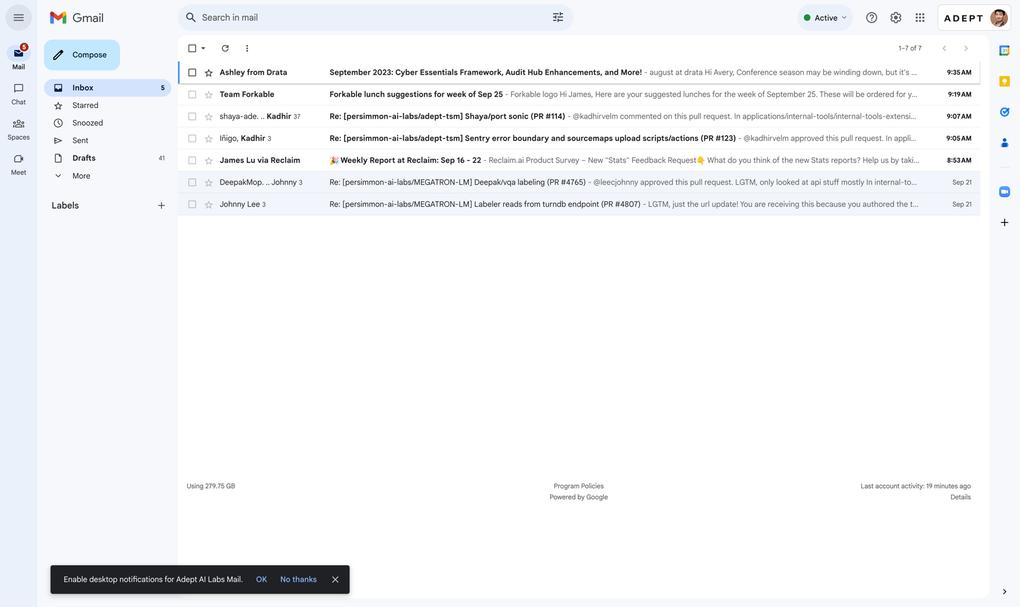 Task type: vqa. For each thing, say whether or not it's contained in the screenshot.
first blah from the left
no



Task type: describe. For each thing, give the bounding box(es) containing it.
deepakmop. .. johnny 3
[[220, 177, 303, 187]]

0 horizontal spatial from
[[247, 68, 265, 77]]

iñigo
[[220, 133, 237, 143]]

ai- for re: [persimmon-ai-labs/adept-tsm] sentry error boundary and sourcemaps upload scripts/actions (pr #123) -
[[392, 134, 403, 143]]

ok
[[256, 575, 267, 585]]

cyber
[[396, 68, 418, 77]]

#4807)
[[616, 200, 641, 209]]

james lu via reclaim cell
[[220, 156, 301, 165]]

lee
[[247, 199, 260, 209]]

ade.
[[244, 111, 259, 121]]

compose button
[[44, 40, 120, 70]]

labels heading
[[52, 200, 79, 211]]

👇 image
[[697, 156, 706, 166]]

1 vertical spatial this
[[676, 178, 689, 187]]

41
[[159, 154, 165, 162]]

"stats"
[[606, 156, 630, 165]]

more!
[[621, 68, 643, 77]]

ordered
[[867, 90, 895, 99]]

only
[[760, 178, 775, 187]]

re: [persimmon-ai-labs/megatron-lm] labeler reads from turndb endpoint (pr #4807) -
[[330, 200, 649, 209]]

and for more!
[[605, 68, 619, 77]]

for right lunches
[[713, 90, 723, 99]]

think
[[754, 156, 771, 165]]

google link
[[587, 493, 609, 502]]

essentials
[[420, 68, 458, 77]]

ago
[[960, 482, 972, 491]]

#114)
[[546, 112, 566, 121]]

25.
[[808, 90, 819, 99]]

0 vertical spatial ..
[[261, 111, 265, 121]]

zoom for google workspace™️ tab
[[990, 176, 1021, 207]]

5 link
[[7, 42, 31, 62]]

9:19 am
[[949, 90, 973, 99]]

enhancements,
[[545, 68, 603, 77]]

ashley from drata
[[220, 68, 288, 77]]

reclaim:
[[407, 156, 439, 165]]

2023:
[[373, 68, 394, 77]]

james
[[220, 156, 244, 165]]

cell for james lu via reclaim
[[330, 155, 1021, 166]]

sentry
[[465, 134, 490, 143]]

re: for re: [persimmon-ai-labs/adept-tsm] shaya/port sonic (pr #114) - @kadhirvelm commented on this pull request. in applications/internal-tools/internal-tools-extension/src/content.tsx: > @@ -74,7 +
[[330, 112, 342, 121]]

api
[[811, 178, 822, 187]]

sent
[[73, 136, 88, 145]]

sep 21 cell for @leecjohnny approved this pull request. lgtm, only looked at api stuff mostly in internal-tools/backend/api_models.py: > @
[[953, 178, 973, 187]]

+
[[1019, 112, 1021, 121]]

21 for re: [persimmon-ai-labs/megatron-lm] labeler reads from turndb endpoint (pr #4807) -
[[967, 200, 973, 209]]

@kadhirvelm
[[573, 112, 619, 121]]

keep tab
[[990, 66, 1021, 97]]

hub
[[528, 68, 543, 77]]

deepak/vqa
[[475, 178, 516, 187]]

1 vertical spatial 1
[[925, 156, 928, 165]]

request
[[668, 156, 697, 165]]

taking
[[902, 156, 923, 165]]

0 vertical spatial the
[[725, 90, 736, 99]]

3 forkable from the left
[[511, 90, 541, 99]]

9:19 am cell
[[949, 90, 973, 99]]

re: [persimmon-ai-labs/adept-tsm] sentry error boundary and sourcemaps upload scripts/actions (pr #123) -
[[330, 134, 744, 143]]

to
[[956, 156, 963, 165]]

cell containing shaya-ade.
[[220, 111, 301, 121]]

johnny lee cell
[[220, 199, 266, 209]]

logo
[[543, 90, 558, 99]]

new
[[796, 156, 810, 165]]

survey
[[556, 156, 580, 165]]

[persimmon- for re: [persimmon-ai-labs/adept-tsm] sentry error boundary and sourcemaps upload scripts/actions (pr #123) -
[[344, 134, 392, 143]]

,
[[237, 133, 239, 143]]

0 vertical spatial pull
[[690, 112, 702, 121]]

labs/adept- for sentry
[[403, 134, 446, 143]]

account
[[876, 482, 900, 491]]

- right #4807)
[[643, 200, 647, 209]]

cell for iñigo
[[330, 133, 921, 144]]

9:07 am cell
[[948, 112, 973, 121]]

21 for @leecjohnny approved this pull request. lgtm, only looked at api stuff mostly in internal-tools/backend/api_models.py: > @
[[967, 178, 973, 187]]

- right 25
[[505, 90, 509, 99]]

0 vertical spatial your
[[628, 90, 643, 99]]

powered
[[550, 493, 576, 502]]

row containing iñigo
[[178, 128, 981, 150]]

settings image
[[890, 11, 903, 24]]

sep left 25
[[478, 90, 492, 99]]

1 vertical spatial from
[[525, 200, 541, 209]]

compose
[[73, 50, 107, 60]]

ok link
[[252, 570, 272, 590]]

spaces heading
[[8, 133, 30, 142]]

sent link
[[73, 136, 88, 145]]

0 vertical spatial 1
[[900, 44, 902, 53]]

tools/internal-
[[817, 112, 866, 121]]

inbox link
[[73, 83, 93, 93]]

22
[[473, 156, 482, 165]]

more image
[[242, 43, 253, 54]]

1 week from the left
[[447, 90, 467, 99]]

row containing deepakmop.
[[178, 172, 1021, 194]]

drafts
[[73, 153, 96, 163]]

labs
[[208, 575, 225, 585]]

@
[[1017, 178, 1021, 187]]

ashley
[[220, 68, 245, 77]]

snoozed
[[73, 118, 103, 128]]

drata
[[267, 68, 288, 77]]

25
[[494, 90, 503, 99]]

row containing shaya-ade.
[[178, 106, 1021, 128]]

1 vertical spatial >
[[1011, 178, 1015, 187]]

0 horizontal spatial >
[[977, 112, 981, 121]]

tasks image
[[995, 101, 1017, 123]]

cell for ashley from drata
[[330, 67, 921, 78]]

cell for shaya-ade.
[[330, 111, 1021, 122]]

row containing team forkable
[[178, 84, 1021, 106]]

ai- for re: [persimmon-ai-labs/adept-tsm] shaya/port sonic (pr #114) - @kadhirvelm commented on this pull request. in applications/internal-tools/internal-tools-extension/src/content.tsx: > @@ -74,7 +
[[392, 112, 403, 121]]

sep down 'tools/backend/api_models.py:'
[[953, 200, 965, 209]]

footer containing using
[[178, 481, 981, 503]]

for left adept
[[165, 575, 175, 585]]

reads
[[503, 200, 523, 209]]

shaya-ade. .. kadhir 37
[[220, 111, 301, 121]]

tools-
[[866, 112, 887, 121]]

labs/adept- for shaya/port
[[403, 112, 446, 121]]

sep down the 8:53 am
[[953, 178, 965, 187]]

0 vertical spatial by
[[891, 156, 900, 165]]

upload
[[615, 134, 641, 143]]

reports?
[[832, 156, 862, 165]]

iñigo , kadhir 3
[[220, 133, 271, 143]]

1 forkable from the left
[[242, 90, 275, 99]]

stats
[[812, 156, 830, 165]]

0 vertical spatial –
[[902, 44, 906, 53]]

enable
[[64, 575, 87, 585]]

ai- for re: [persimmon-ai-labs/megatron-lm] deepak/vqa labeling (pr #4765) - @leecjohnny approved this pull request. lgtm, only looked at api stuff mostly in internal-tools/backend/api_models.py: > @
[[388, 178, 398, 187]]

0 vertical spatial september
[[330, 68, 371, 77]]

3 inside johnny lee 3
[[262, 201, 266, 209]]

using 279.75 gb
[[187, 482, 235, 491]]

0 vertical spatial at
[[398, 156, 405, 165]]

0 horizontal spatial 5
[[22, 43, 26, 51]]

labels
[[52, 200, 79, 211]]

here
[[596, 90, 612, 99]]

re: [persimmon-ai-labs/adept-tsm] shaya/port sonic (pr #114) - @kadhirvelm commented on this pull request. in applications/internal-tools/internal-tools-extension/src/content.tsx: > @@ -74,7 +
[[330, 112, 1021, 121]]

- right #4765)
[[588, 178, 592, 187]]

9:35 am
[[948, 68, 973, 77]]

re: [persimmon-ai-labs/megatron-lm] deepak/vqa labeling (pr #4765) - @leecjohnny approved this pull request. lgtm, only looked at api stuff mostly in internal-tools/backend/api_models.py: > @
[[330, 178, 1021, 187]]

new
[[589, 156, 604, 165]]

1 horizontal spatial your
[[986, 156, 1002, 165]]

tsm] for shaya/port
[[446, 112, 464, 121]]

0 horizontal spatial johnny
[[220, 199, 245, 209]]

re: for re: [persimmon-ai-labs/megatron-lm] deepak/vqa labeling (pr #4765) - @leecjohnny approved this pull request. lgtm, only looked at api stuff mostly in internal-tools/backend/api_models.py: > @
[[330, 178, 341, 187]]

tsm] for sentry
[[446, 134, 464, 143]]

0 vertical spatial in
[[735, 112, 741, 121]]

279.75
[[205, 482, 225, 491]]

support image
[[866, 11, 879, 24]]

cell for team forkable
[[330, 89, 1021, 100]]

2 forkable from the left
[[330, 90, 362, 99]]

1 vertical spatial september
[[768, 90, 806, 99]]

program
[[554, 482, 580, 491]]

product
[[526, 156, 554, 165]]

edit
[[974, 90, 987, 99]]

more button
[[44, 167, 172, 185]]

mail heading
[[12, 63, 25, 71]]



Task type: locate. For each thing, give the bounding box(es) containing it.
2 tsm] from the top
[[446, 134, 464, 143]]

cell up "stats"
[[330, 133, 921, 144]]

and for sourcemaps
[[552, 134, 566, 143]]

0 horizontal spatial your
[[628, 90, 643, 99]]

week up applications/internal-
[[738, 90, 757, 99]]

0 horizontal spatial –
[[582, 156, 587, 165]]

from left drata
[[247, 68, 265, 77]]

1 horizontal spatial johnny
[[272, 177, 297, 187]]

1 horizontal spatial week
[[738, 90, 757, 99]]

of
[[911, 44, 917, 53], [469, 90, 476, 99], [759, 90, 766, 99], [773, 156, 780, 165]]

1 lm] from the top
[[459, 178, 473, 187]]

3 up via
[[268, 135, 271, 143]]

minutes
[[935, 482, 959, 491]]

2 lm] from the top
[[459, 200, 473, 209]]

deepakmop.
[[220, 177, 264, 187]]

1 horizontal spatial forkable
[[330, 90, 362, 99]]

74,7
[[1003, 112, 1017, 121]]

1 vertical spatial lm]
[[459, 200, 473, 209]]

2 sep 21 cell from the top
[[953, 200, 973, 209]]

internal-
[[875, 178, 905, 187]]

grid
[[178, 62, 1021, 216]]

refresh image
[[220, 43, 231, 54]]

1 vertical spatial johnny
[[220, 199, 245, 209]]

Search in mail search field
[[178, 4, 574, 31]]

9:35 am cell
[[948, 68, 973, 77]]

weekly
[[341, 156, 368, 165]]

cell
[[330, 67, 921, 78], [330, 89, 1021, 100], [330, 111, 1021, 122], [220, 111, 301, 121], [330, 133, 921, 144], [220, 133, 271, 143], [330, 155, 1021, 166], [330, 177, 1021, 188], [220, 177, 303, 187], [330, 199, 921, 210]]

adept
[[176, 575, 197, 585]]

1 vertical spatial tsm]
[[446, 134, 464, 143]]

chat
[[12, 98, 26, 106]]

error
[[492, 134, 511, 143]]

1 row from the top
[[178, 62, 981, 84]]

.. right ade.
[[261, 111, 265, 121]]

be
[[856, 90, 865, 99]]

2 vertical spatial 3
[[262, 201, 266, 209]]

forkable left lunch
[[330, 90, 362, 99]]

1 horizontal spatial 5
[[161, 84, 165, 92]]

details link
[[951, 493, 972, 502]]

your right 'are'
[[628, 90, 643, 99]]

0 vertical spatial lm]
[[459, 178, 473, 187]]

turndb
[[543, 200, 567, 209]]

[persimmon- for re: [persimmon-ai-labs/adept-tsm] shaya/port sonic (pr #114) - @kadhirvelm commented on this pull request. in applications/internal-tools/internal-tools-extension/src/content.tsx: > @@ -74,7 +
[[344, 112, 392, 121]]

lunch
[[364, 90, 385, 99]]

james,
[[569, 90, 594, 99]]

1 horizontal spatial at
[[802, 178, 809, 187]]

– left new
[[582, 156, 587, 165]]

5 row from the top
[[178, 150, 1021, 172]]

1 vertical spatial 5
[[161, 84, 165, 92]]

labs/adept- up reclaim:
[[403, 134, 446, 143]]

(pr left #123)
[[701, 134, 714, 143]]

johnny left lee on the left
[[220, 199, 245, 209]]

#123)
[[716, 134, 737, 143]]

[persimmon- for re: [persimmon-ai-labs/megatron-lm] deepak/vqa labeling (pr #4765) - @leecjohnny approved this pull request. lgtm, only looked at api stuff mostly in internal-tools/backend/api_models.py: > @
[[343, 178, 388, 187]]

search in mail image
[[181, 8, 201, 27]]

cell containing deepakmop.
[[220, 177, 303, 187]]

in up #123)
[[735, 112, 741, 121]]

9:05 am
[[947, 134, 973, 143]]

using
[[187, 482, 204, 491]]

navigation
[[0, 35, 37, 608]]

cell containing re: [persimmon-ai-labs/megatron-lm] deepak/vqa labeling (pr #4765)
[[330, 177, 1021, 188]]

#4765)
[[561, 178, 586, 187]]

suggested
[[645, 90, 682, 99]]

the
[[725, 90, 736, 99], [782, 156, 794, 165]]

sep 21 cell
[[953, 178, 973, 187], [953, 200, 973, 209]]

1 vertical spatial the
[[782, 156, 794, 165]]

(pr left #4807)
[[602, 200, 614, 209]]

1 horizontal spatial the
[[782, 156, 794, 165]]

details
[[951, 493, 972, 502]]

1 vertical spatial ..
[[266, 177, 270, 187]]

sep left 16
[[441, 156, 455, 165]]

None checkbox
[[187, 67, 198, 78], [187, 155, 198, 166], [187, 67, 198, 78], [187, 155, 198, 166]]

google
[[587, 493, 609, 502]]

enable desktop notifications for adept ai labs mail.
[[64, 575, 243, 585]]

contacts image
[[995, 132, 1017, 154]]

1 sep 21 from the top
[[953, 178, 973, 187]]

gb
[[226, 482, 235, 491]]

- right @@
[[999, 112, 1003, 121]]

johnny down reclaim
[[272, 177, 297, 187]]

row down #4765)
[[178, 194, 981, 216]]

- right #123)
[[739, 134, 742, 143]]

7 row from the top
[[178, 194, 981, 216]]

in right mostly
[[867, 178, 873, 187]]

lm] for labeler
[[459, 200, 473, 209]]

0 horizontal spatial 7
[[906, 44, 909, 53]]

0 vertical spatial johnny
[[272, 177, 297, 187]]

-
[[645, 68, 648, 77], [505, 90, 509, 99], [568, 112, 571, 121], [999, 112, 1003, 121], [739, 134, 742, 143], [467, 156, 471, 165], [484, 156, 487, 165], [588, 178, 592, 187], [643, 200, 647, 209]]

get add-ons image
[[995, 212, 1017, 234]]

1 vertical spatial request.
[[705, 178, 734, 187]]

johnny lee 3
[[220, 199, 266, 209]]

gmail image
[[49, 7, 109, 29]]

cell up 'are'
[[330, 67, 921, 78]]

and left more!
[[605, 68, 619, 77]]

0 vertical spatial from
[[247, 68, 265, 77]]

tsm] up 16
[[446, 134, 464, 143]]

cell containing forkable lunch suggestions for week of sep 25
[[330, 89, 1021, 100]]

1 vertical spatial by
[[578, 493, 585, 502]]

21 down 'tools/backend/api_models.py:'
[[967, 200, 973, 209]]

kadhir right ,
[[241, 133, 266, 143]]

1 tsm] from the top
[[446, 112, 464, 121]]

1 horizontal spatial september
[[768, 90, 806, 99]]

sep 21 cell down 'tools/backend/api_models.py:'
[[953, 200, 973, 209]]

pull down '👇' icon
[[691, 178, 703, 187]]

and down #114)
[[552, 134, 566, 143]]

2 horizontal spatial 3
[[299, 179, 303, 187]]

1 horizontal spatial 7
[[919, 44, 922, 53]]

policies
[[582, 482, 604, 491]]

main menu image
[[12, 11, 25, 24]]

- right 16
[[467, 156, 471, 165]]

2 7 from the left
[[919, 44, 922, 53]]

1 horizontal spatial ..
[[266, 177, 270, 187]]

1 down settings icon
[[900, 44, 902, 53]]

calendar tab
[[990, 35, 1021, 66]]

None checkbox
[[187, 43, 198, 54], [187, 89, 198, 100], [187, 111, 198, 122], [187, 133, 198, 144], [187, 177, 198, 188], [187, 199, 198, 210], [187, 43, 198, 54], [187, 89, 198, 100], [187, 111, 198, 122], [187, 133, 198, 144], [187, 177, 198, 188], [187, 199, 198, 210]]

cell down team forkable cell
[[220, 111, 301, 121]]

row down here
[[178, 106, 1021, 128]]

0 horizontal spatial week
[[447, 90, 467, 99]]

1 horizontal spatial you
[[909, 90, 921, 99]]

row down sourcemaps
[[178, 150, 1021, 172]]

sep 21 down 'tools/backend/api_models.py:'
[[953, 200, 973, 209]]

cell down ade.
[[220, 133, 271, 143]]

0 horizontal spatial september
[[330, 68, 371, 77]]

labs/adept- down the suggestions
[[403, 112, 446, 121]]

1 vertical spatial 3
[[299, 179, 303, 187]]

0 horizontal spatial forkable
[[242, 90, 275, 99]]

21 down the share
[[967, 178, 973, 187]]

cell containing iñigo
[[220, 133, 271, 143]]

cell down james lu via reclaim
[[220, 177, 303, 187]]

meals
[[989, 90, 1010, 99]]

- right more!
[[645, 68, 648, 77]]

>
[[977, 112, 981, 121], [1011, 178, 1015, 187]]

1 horizontal spatial 3
[[268, 135, 271, 143]]

3 row from the top
[[178, 106, 1021, 128]]

for down essentials
[[434, 90, 445, 99]]

team forkable
[[220, 90, 275, 99]]

cell for johnny lee
[[330, 199, 921, 210]]

[persimmon- for re: [persimmon-ai-labs/megatron-lm] labeler reads from turndb endpoint (pr #4807) -
[[343, 200, 388, 209]]

sep 21 for @leecjohnny approved this pull request. lgtm, only looked at api stuff mostly in internal-tools/backend/api_models.py: > @
[[953, 178, 973, 187]]

at left api
[[802, 178, 809, 187]]

row
[[178, 62, 981, 84], [178, 84, 1021, 106], [178, 106, 1021, 128], [178, 128, 981, 150], [178, 150, 1021, 172], [178, 172, 1021, 194], [178, 194, 981, 216]]

0 horizontal spatial by
[[578, 493, 585, 502]]

row containing ashley from drata
[[178, 62, 981, 84]]

tab list
[[990, 35, 1021, 568]]

4 re: from the top
[[330, 200, 341, 209]]

lm] down 16
[[459, 178, 473, 187]]

sonic
[[509, 112, 529, 121]]

for right ordered
[[897, 90, 907, 99]]

6 row from the top
[[178, 172, 1021, 194]]

2 labs/megatron- from the top
[[397, 200, 459, 209]]

1 re: from the top
[[330, 112, 342, 121]]

request. down what
[[705, 178, 734, 187]]

minute
[[930, 156, 954, 165]]

your left feedb
[[986, 156, 1002, 165]]

hide side panel image
[[1000, 587, 1011, 598]]

more
[[73, 171, 90, 181]]

tsm] left the shaya/port
[[446, 112, 464, 121]]

- right #114)
[[568, 112, 571, 121]]

1 horizontal spatial 1
[[925, 156, 928, 165]]

1 vertical spatial labs/megatron-
[[397, 200, 459, 209]]

sep 21 down 8:53 am cell
[[953, 178, 973, 187]]

lm] for deepak/vqa
[[459, 178, 473, 187]]

4 row from the top
[[178, 128, 981, 150]]

row containing james lu via reclaim
[[178, 150, 1021, 172]]

3 down reclaim
[[299, 179, 303, 187]]

1 horizontal spatial >
[[1011, 178, 1015, 187]]

are
[[614, 90, 626, 99]]

row down new
[[178, 172, 1021, 194]]

@leecjohnny
[[594, 178, 639, 187]]

1 vertical spatial kadhir
[[241, 133, 266, 143]]

2 week from the left
[[738, 90, 757, 99]]

cell down @leecjohnny
[[330, 199, 921, 210]]

1 vertical spatial you
[[739, 156, 752, 165]]

1 vertical spatial 21
[[967, 200, 973, 209]]

cell containing re: [persimmon-ai-labs/adept-tsm] sentry error boundary and sourcemaps upload scripts/actions (pr #123)
[[330, 133, 921, 144]]

0 horizontal spatial 1
[[900, 44, 902, 53]]

1 vertical spatial sep 21 cell
[[953, 200, 973, 209]]

1 labs/megatron- from the top
[[397, 178, 459, 187]]

0 vertical spatial labs/megatron-
[[397, 178, 459, 187]]

0 horizontal spatial 3
[[262, 201, 266, 209]]

spaces
[[8, 133, 30, 142]]

1 horizontal spatial in
[[867, 178, 873, 187]]

cell down request
[[330, 177, 1021, 188]]

in
[[735, 112, 741, 121], [867, 178, 873, 187]]

ashley from drata cell
[[220, 68, 288, 77]]

lunches
[[684, 90, 711, 99]]

9:05 am cell
[[947, 134, 973, 143]]

september up lunch
[[330, 68, 371, 77]]

grid containing ashley from drata
[[178, 62, 1021, 216]]

week down essentials
[[447, 90, 467, 99]]

(pr left #4765)
[[547, 178, 559, 187]]

0 vertical spatial kadhir
[[267, 111, 292, 121]]

1 sep 21 cell from the top
[[953, 178, 973, 187]]

zoom for google workspace™️ image
[[995, 181, 1017, 203]]

1 vertical spatial and
[[552, 134, 566, 143]]

cell down forkable lunch suggestions for week of sep 25 - forkable logo hi james, here are your suggested lunches for the week of september 25. these will be ordered for you automatically. edit meals mo
[[330, 111, 1021, 122]]

thanks
[[293, 575, 317, 585]]

request. up #123)
[[704, 112, 733, 121]]

by inside program policies powered by google
[[578, 493, 585, 502]]

row up '@kadhirvelm'
[[178, 84, 1021, 106]]

stuff
[[824, 178, 840, 187]]

1 21 from the top
[[967, 178, 973, 187]]

cell containing re: [persimmon-ai-labs/adept-tsm] shaya/port sonic (pr #114)
[[330, 111, 1021, 122]]

by right us
[[891, 156, 900, 165]]

2 row from the top
[[178, 84, 1021, 106]]

lm] left labeler
[[459, 200, 473, 209]]

2 21 from the top
[[967, 200, 973, 209]]

meet
[[11, 169, 26, 177]]

21
[[967, 178, 973, 187], [967, 200, 973, 209]]

3 for johnny
[[299, 179, 303, 187]]

no thanks
[[280, 575, 317, 585]]

1 right "taking"
[[925, 156, 928, 165]]

1 vertical spatial sep 21
[[953, 200, 973, 209]]

1 – 7 of 7
[[900, 44, 922, 53]]

🎉 image
[[330, 156, 339, 166]]

chat heading
[[12, 98, 26, 106]]

row containing johnny lee
[[178, 194, 981, 216]]

meet heading
[[11, 169, 26, 177]]

0 vertical spatial sep 21 cell
[[953, 178, 973, 187]]

shaya/port
[[465, 112, 507, 121]]

forkable up sonic
[[511, 90, 541, 99]]

reclaim
[[271, 156, 301, 165]]

2 sep 21 from the top
[[953, 200, 973, 209]]

ai-
[[392, 112, 403, 121], [392, 134, 403, 143], [388, 178, 398, 187], [388, 200, 398, 209]]

from right reads
[[525, 200, 541, 209]]

0 vertical spatial request.
[[704, 112, 733, 121]]

extension/src/content.tsx:
[[887, 112, 975, 121]]

calendar image
[[995, 40, 1017, 62]]

for
[[434, 90, 445, 99], [713, 90, 723, 99], [897, 90, 907, 99], [165, 575, 175, 585]]

footer
[[178, 481, 981, 503]]

0 vertical spatial 21
[[967, 178, 973, 187]]

labs/megatron- for labeler
[[397, 200, 459, 209]]

0 horizontal spatial and
[[552, 134, 566, 143]]

get add-ons tab
[[990, 207, 1021, 238]]

1 horizontal spatial from
[[525, 200, 541, 209]]

program policies link
[[554, 482, 604, 491]]

0 vertical spatial you
[[909, 90, 921, 99]]

commented
[[621, 112, 662, 121]]

weekly report at reclaim: sep 16 - 22 - reclaim.ai product survey – new "stats" feedback request
[[339, 156, 697, 165]]

cell up re: [persimmon-ai-labs/megatron-lm] deepak/vqa labeling (pr #4765) - @leecjohnny approved this pull request. lgtm, only looked at api stuff mostly in internal-tools/backend/api_models.py: > @
[[330, 155, 1021, 166]]

1 7 from the left
[[906, 44, 909, 53]]

0 vertical spatial tsm]
[[446, 112, 464, 121]]

0 vertical spatial labs/adept-
[[403, 112, 446, 121]]

lm]
[[459, 178, 473, 187], [459, 200, 473, 209]]

endpoint
[[569, 200, 600, 209]]

sep 21 cell down 8:53 am cell
[[953, 178, 973, 187]]

1 vertical spatial in
[[867, 178, 873, 187]]

ai- for re: [persimmon-ai-labs/megatron-lm] labeler reads from turndb endpoint (pr #4807) -
[[388, 200, 398, 209]]

– down settings icon
[[902, 44, 906, 53]]

labs/adept-
[[403, 112, 446, 121], [403, 134, 446, 143]]

re: for re: [persimmon-ai-labs/adept-tsm] sentry error boundary and sourcemaps upload scripts/actions (pr #123) -
[[330, 134, 342, 143]]

[persimmon-
[[344, 112, 392, 121], [344, 134, 392, 143], [343, 178, 388, 187], [343, 200, 388, 209]]

Search in mail text field
[[202, 12, 521, 23]]

0 vertical spatial >
[[977, 112, 981, 121]]

share
[[965, 156, 984, 165]]

forkable lunch suggestions for week of sep 25 - forkable logo hi james, here are your suggested lunches for the week of september 25. these will be ordered for you automatically. edit meals mo
[[330, 90, 1021, 99]]

0 vertical spatial 5
[[22, 43, 26, 51]]

on
[[664, 112, 673, 121]]

cell for deepakmop.
[[330, 177, 1021, 188]]

re: for re: [persimmon-ai-labs/megatron-lm] labeler reads from turndb endpoint (pr #4807) -
[[330, 200, 341, 209]]

1 horizontal spatial by
[[891, 156, 900, 165]]

september 2023: cyber essentials framework, audit hub enhancements, and more! -
[[330, 68, 650, 77]]

1 vertical spatial at
[[802, 178, 809, 187]]

1 horizontal spatial kadhir
[[267, 111, 292, 121]]

0 horizontal spatial the
[[725, 90, 736, 99]]

0 horizontal spatial in
[[735, 112, 741, 121]]

1 vertical spatial your
[[986, 156, 1002, 165]]

labs/megatron- for deepak/vqa
[[397, 178, 459, 187]]

september
[[330, 68, 371, 77], [768, 90, 806, 99]]

3 inside iñigo , kadhir 3
[[268, 135, 271, 143]]

by
[[891, 156, 900, 165], [578, 493, 585, 502]]

at right 'report'
[[398, 156, 405, 165]]

team forkable cell
[[220, 90, 275, 99]]

1 vertical spatial labs/adept-
[[403, 134, 446, 143]]

- right 22 at top
[[484, 156, 487, 165]]

this right on
[[675, 112, 688, 121]]

> left '@'
[[1011, 178, 1015, 187]]

kadhir
[[267, 111, 292, 121], [241, 133, 266, 143]]

kadhir left 37
[[267, 111, 292, 121]]

3 re: from the top
[[330, 178, 341, 187]]

1 vertical spatial –
[[582, 156, 587, 165]]

the right lunches
[[725, 90, 736, 99]]

navigation containing mail
[[0, 35, 37, 608]]

cell containing weekly report at reclaim: sep 16 - 22
[[330, 155, 1021, 166]]

keep image
[[995, 70, 1017, 92]]

0 horizontal spatial ..
[[261, 111, 265, 121]]

2 horizontal spatial forkable
[[511, 90, 541, 99]]

this down request
[[676, 178, 689, 187]]

0 vertical spatial this
[[675, 112, 688, 121]]

snoozed link
[[73, 118, 103, 128]]

forkable up shaya-ade. .. kadhir 37
[[242, 90, 275, 99]]

0 vertical spatial and
[[605, 68, 619, 77]]

1 horizontal spatial –
[[902, 44, 906, 53]]

row up james,
[[178, 62, 981, 84]]

audit
[[506, 68, 526, 77]]

by down program policies link
[[578, 493, 585, 502]]

starred link
[[73, 101, 99, 110]]

0 vertical spatial sep 21
[[953, 178, 973, 187]]

3 right lee on the left
[[262, 201, 266, 209]]

boundary
[[513, 134, 550, 143]]

1 vertical spatial pull
[[691, 178, 703, 187]]

> left @@
[[977, 112, 981, 121]]

you up extension/src/content.tsx:
[[909, 90, 921, 99]]

contacts tab
[[990, 128, 1021, 158]]

sep 21 for re: [persimmon-ai-labs/megatron-lm] labeler reads from turndb endpoint (pr #4807) -
[[953, 200, 973, 209]]

what
[[708, 156, 726, 165]]

0 horizontal spatial kadhir
[[241, 133, 266, 143]]

0 horizontal spatial you
[[739, 156, 752, 165]]

37
[[294, 113, 301, 121]]

3 inside deepakmop. .. johnny 3
[[299, 179, 303, 187]]

via
[[258, 156, 269, 165]]

1 labs/adept- from the top
[[403, 112, 446, 121]]

cell containing september 2023: cyber essentials framework, audit hub enhancements, and more!
[[330, 67, 921, 78]]

advanced search options image
[[548, 6, 570, 28]]

pull down lunches
[[690, 112, 702, 121]]

johnny
[[272, 177, 297, 187], [220, 199, 245, 209]]

tasks tab
[[990, 97, 1021, 128]]

8:53 am cell
[[948, 156, 973, 165]]

september up applications/internal-
[[768, 90, 806, 99]]

sep 21 cell for re: [persimmon-ai-labs/megatron-lm] labeler reads from turndb endpoint (pr #4807) -
[[953, 200, 973, 209]]

you right do at the right of page
[[739, 156, 752, 165]]

inbox
[[73, 83, 93, 93]]

0 horizontal spatial at
[[398, 156, 405, 165]]

cell up the re: [persimmon-ai-labs/adept-tsm] shaya/port sonic (pr #114) - @kadhirvelm commented on this pull request. in applications/internal-tools/internal-tools-extension/src/content.tsx: > @@ -74,7 + at top
[[330, 89, 1021, 100]]

starred
[[73, 101, 99, 110]]

1 horizontal spatial and
[[605, 68, 619, 77]]

row up the survey
[[178, 128, 981, 150]]

cell containing re: [persimmon-ai-labs/megatron-lm] labeler reads from turndb endpoint (pr #4807)
[[330, 199, 921, 210]]

(pr left #114)
[[531, 112, 544, 121]]

this
[[675, 112, 688, 121], [676, 178, 689, 187]]

the left new
[[782, 156, 794, 165]]

shaya-
[[220, 111, 244, 121]]

will
[[843, 90, 854, 99]]

.. down via
[[266, 177, 270, 187]]

0 vertical spatial 3
[[268, 135, 271, 143]]

3 for kadhir
[[268, 135, 271, 143]]

reclaim.ai
[[489, 156, 524, 165]]

2 labs/adept- from the top
[[403, 134, 446, 143]]

..
[[261, 111, 265, 121], [266, 177, 270, 187]]

2 re: from the top
[[330, 134, 342, 143]]



